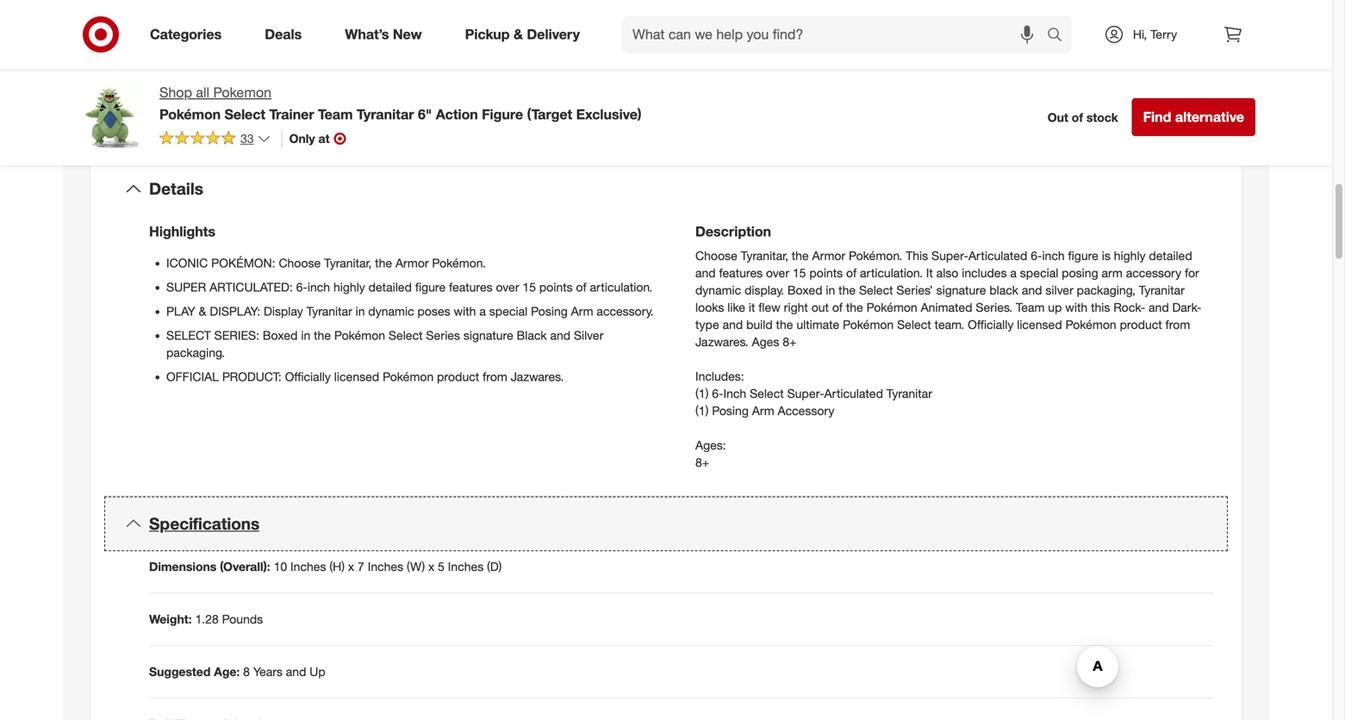 Task type: vqa. For each thing, say whether or not it's contained in the screenshot.
signature within the Select Series: Boxed In The Pokémon Select Series Signature Black And Silver Packaging.
yes



Task type: describe. For each thing, give the bounding box(es) containing it.
15 inside choose tyranitar, the armor pokémon. this super-articulated 6-inch figure is highly detailed and features over 15 points of articulation. it also includes a special posing arm accessory for dynamic display. boxed in the select series' signature black and silver packaging, tyranitar looks like it flew right out of the pokémon animated series. team up with this rock- and dark- type and build the ultimate pokémon select team. officially licensed pokémon product from jazwares. ages 8+
[[793, 266, 807, 281]]

display
[[264, 304, 303, 319]]

show more images button
[[291, 30, 432, 68]]

affirm
[[749, 14, 781, 29]]

officially inside choose tyranitar, the armor pokémon. this super-articulated 6-inch figure is highly detailed and features over 15 points of articulation. it also includes a special posing arm accessory for dynamic display. boxed in the select series' signature black and silver packaging, tyranitar looks like it flew right out of the pokémon animated series. team up with this rock- and dark- type and build the ultimate pokémon select team. officially licensed pokémon product from jazwares. ages 8+
[[968, 318, 1014, 333]]

licensed inside choose tyranitar, the armor pokémon. this super-articulated 6-inch figure is highly detailed and features over 15 points of articulation. it also includes a special posing arm accessory for dynamic display. boxed in the select series' signature black and silver packaging, tyranitar looks like it flew right out of the pokémon animated series. team up with this rock- and dark- type and build the ultimate pokémon select team. officially licensed pokémon product from jazwares. ages 8+
[[1018, 318, 1063, 333]]

33
[[241, 131, 254, 146]]

What can we help you find? suggestions appear below search field
[[623, 16, 1052, 53]]

0 horizontal spatial choose
[[279, 256, 321, 271]]

1 x from the left
[[348, 560, 355, 575]]

description
[[696, 224, 772, 240]]

only at
[[289, 131, 330, 146]]

over inside choose tyranitar, the armor pokémon. this super-articulated 6-inch figure is highly detailed and features over 15 points of articulation. it also includes a special posing arm accessory for dynamic display. boxed in the select series' signature black and silver packaging, tyranitar looks like it flew right out of the pokémon animated series. team up with this rock- and dark- type and build the ultimate pokémon select team. officially licensed pokémon product from jazwares. ages 8+
[[767, 266, 790, 281]]

detailed inside choose tyranitar, the armor pokémon. this super-articulated 6-inch figure is highly detailed and features over 15 points of articulation. it also includes a special posing arm accessory for dynamic display. boxed in the select series' signature black and silver packaging, tyranitar looks like it flew right out of the pokémon animated series. team up with this rock- and dark- type and build the ultimate pokémon select team. officially licensed pokémon product from jazwares. ages 8+
[[1150, 249, 1193, 264]]

weight: 1.28 pounds
[[149, 612, 263, 627]]

exclusive)
[[576, 106, 642, 123]]

pokémon inside "shop all pokemon pokémon select trainer team tyranitar 6" action figure (target exclusive)"
[[160, 106, 221, 123]]

select inside includes: (1) 6-inch select super-articulated tyranitar (1) posing arm accessory
[[750, 387, 784, 402]]

details button
[[104, 162, 1229, 217]]

team inside choose tyranitar, the armor pokémon. this super-articulated 6-inch figure is highly detailed and features over 15 points of articulation. it also includes a special posing arm accessory for dynamic display. boxed in the select series' signature black and silver packaging, tyranitar looks like it flew right out of the pokémon animated series. team up with this rock- and dark- type and build the ultimate pokémon select team. officially licensed pokémon product from jazwares. ages 8+
[[1017, 300, 1045, 315]]

1 horizontal spatial in
[[356, 304, 365, 319]]

ages:
[[696, 438, 727, 453]]

series'
[[897, 283, 934, 298]]

about
[[595, 109, 651, 133]]

dimensions (overall): 10 inches (h) x 7 inches (w) x 5 inches (d)
[[149, 560, 502, 575]]

articulated inside choose tyranitar, the armor pokémon. this super-articulated 6-inch figure is highly detailed and features over 15 points of articulation. it also includes a special posing arm accessory for dynamic display. boxed in the select series' signature black and silver packaging, tyranitar looks like it flew right out of the pokémon animated series. team up with this rock- and dark- type and build the ultimate pokémon select team. officially licensed pokémon product from jazwares. ages 8+
[[969, 249, 1028, 264]]

iconic pokémon: choose tyranitar, the armor pokémon.
[[166, 256, 486, 271]]

search button
[[1040, 16, 1081, 57]]

features inside choose tyranitar, the armor pokémon. this super-articulated 6-inch figure is highly detailed and features over 15 points of articulation. it also includes a special posing arm accessory for dynamic display. boxed in the select series' signature black and silver packaging, tyranitar looks like it flew right out of the pokémon animated series. team up with this rock- and dark- type and build the ultimate pokémon select team. officially licensed pokémon product from jazwares. ages 8+
[[720, 266, 763, 281]]

6- for includes: (1) 6-inch select super-articulated tyranitar (1) posing arm accessory
[[712, 387, 724, 402]]

articulated inside includes: (1) 6-inch select super-articulated tyranitar (1) posing arm accessory
[[825, 387, 884, 402]]

0 horizontal spatial pokémon.
[[432, 256, 486, 271]]

highly inside choose tyranitar, the armor pokémon. this super-articulated 6-inch figure is highly detailed and features over 15 points of articulation. it also includes a special posing arm accessory for dynamic display. boxed in the select series' signature black and silver packaging, tyranitar looks like it flew right out of the pokémon animated series. team up with this rock- and dark- type and build the ultimate pokémon select team. officially licensed pokémon product from jazwares. ages 8+
[[1115, 249, 1146, 264]]

deals
[[265, 26, 302, 43]]

a inside choose tyranitar, the armor pokémon. this super-articulated 6-inch figure is highly detailed and features over 15 points of articulation. it also includes a special posing arm accessory for dynamic display. boxed in the select series' signature black and silver packaging, tyranitar looks like it flew right out of the pokémon animated series. team up with this rock- and dark- type and build the ultimate pokémon select team. officially licensed pokémon product from jazwares. ages 8+
[[1011, 266, 1017, 281]]

poses
[[418, 304, 451, 319]]

ultimate
[[797, 318, 840, 333]]

8+ inside ages: 8+
[[696, 455, 710, 471]]

tyranitar inside choose tyranitar, the armor pokémon. this super-articulated 6-inch figure is highly detailed and features over 15 points of articulation. it also includes a special posing arm accessory for dynamic display. boxed in the select series' signature black and silver packaging, tyranitar looks like it flew right out of the pokémon animated series. team up with this rock- and dark- type and build the ultimate pokémon select team. officially licensed pokémon product from jazwares. ages 8+
[[1140, 283, 1185, 298]]

right
[[784, 300, 809, 315]]

what's new link
[[330, 16, 444, 53]]

1 vertical spatial product
[[437, 369, 480, 384]]

6- inside choose tyranitar, the armor pokémon. this super-articulated 6-inch figure is highly detailed and features over 15 points of articulation. it also includes a special posing arm accessory for dynamic display. boxed in the select series' signature black and silver packaging, tyranitar looks like it flew right out of the pokémon animated series. team up with this rock- and dark- type and build the ultimate pokémon select team. officially licensed pokémon product from jazwares. ages 8+
[[1031, 249, 1043, 264]]

ages
[[752, 335, 780, 350]]

iconic
[[166, 256, 208, 271]]

tyranitar, inside choose tyranitar, the armor pokémon. this super-articulated 6-inch figure is highly detailed and features over 15 points of articulation. it also includes a special posing arm accessory for dynamic display. boxed in the select series' signature black and silver packaging, tyranitar looks like it flew right out of the pokémon animated series. team up with this rock- and dark- type and build the ultimate pokémon select team. officially licensed pokémon product from jazwares. ages 8+
[[741, 249, 789, 264]]

0 horizontal spatial articulation.
[[590, 280, 653, 295]]

6"
[[418, 106, 432, 123]]

packaging.
[[166, 345, 225, 360]]

7
[[358, 560, 365, 575]]

pounds
[[222, 612, 263, 627]]

find
[[1144, 109, 1172, 125]]

hi,
[[1134, 27, 1148, 42]]

super
[[166, 280, 206, 295]]

pokémon inside the select series: boxed in the pokémon select series signature black and silver packaging.
[[334, 328, 385, 343]]

0 horizontal spatial this
[[657, 109, 691, 133]]

out
[[1048, 110, 1069, 125]]

tyranitar inside "shop all pokemon pokémon select trainer team tyranitar 6" action figure (target exclusive)"
[[357, 106, 414, 123]]

5
[[438, 560, 445, 575]]

flew
[[759, 300, 781, 315]]

product inside choose tyranitar, the armor pokémon. this super-articulated 6-inch figure is highly detailed and features over 15 points of articulation. it also includes a special posing arm accessory for dynamic display. boxed in the select series' signature black and silver packaging, tyranitar looks like it flew right out of the pokémon animated series. team up with this rock- and dark- type and build the ultimate pokémon select team. officially licensed pokémon product from jazwares. ages 8+
[[1121, 318, 1163, 333]]

in inside the select series: boxed in the pokémon select series signature black and silver packaging.
[[301, 328, 311, 343]]

dark-
[[1173, 300, 1202, 315]]

arm inside includes: (1) 6-inch select super-articulated tyranitar (1) posing arm accessory
[[753, 404, 775, 419]]

8+ inside choose tyranitar, the armor pokémon. this super-articulated 6-inch figure is highly detailed and features over 15 points of articulation. it also includes a special posing arm accessory for dynamic display. boxed in the select series' signature black and silver packaging, tyranitar looks like it flew right out of the pokémon animated series. team up with this rock- and dark- type and build the ultimate pokémon select team. officially licensed pokémon product from jazwares. ages 8+
[[783, 335, 797, 350]]

series
[[426, 328, 460, 343]]

0 horizontal spatial over
[[496, 280, 520, 295]]

action
[[436, 106, 478, 123]]

select inside the select series: boxed in the pokémon select series signature black and silver packaging.
[[389, 328, 423, 343]]

what's new
[[345, 26, 422, 43]]

with inside choose tyranitar, the armor pokémon. this super-articulated 6-inch figure is highly detailed and features over 15 points of articulation. it also includes a special posing arm accessory for dynamic display. boxed in the select series' signature black and silver packaging, tyranitar looks like it flew right out of the pokémon animated series. team up with this rock- and dark- type and build the ultimate pokémon select team. officially licensed pokémon product from jazwares. ages 8+
[[1066, 300, 1088, 315]]

pokémon right ultimate
[[843, 318, 894, 333]]

0 horizontal spatial tyranitar,
[[324, 256, 372, 271]]

tyranitar inside includes: (1) 6-inch select super-articulated tyranitar (1) posing arm accessory
[[887, 387, 933, 402]]

pokémon down packaging,
[[1066, 318, 1117, 333]]

33 link
[[160, 130, 271, 150]]

what's
[[345, 26, 389, 43]]

1 vertical spatial licensed
[[334, 369, 380, 384]]

choose inside choose tyranitar, the armor pokémon. this super-articulated 6-inch figure is highly detailed and features over 15 points of articulation. it also includes a special posing arm accessory for dynamic display. boxed in the select series' signature black and silver packaging, tyranitar looks like it flew right out of the pokémon animated series. team up with this rock- and dark- type and build the ultimate pokémon select team. officially licensed pokémon product from jazwares. ages 8+
[[696, 249, 738, 264]]

0 horizontal spatial 15
[[523, 280, 536, 295]]

looks
[[696, 300, 725, 315]]

silver
[[1046, 283, 1074, 298]]

specifications
[[149, 514, 260, 534]]

choose tyranitar, the armor pokémon. this super-articulated 6-inch figure is highly detailed and features over 15 points of articulation. it also includes a special posing arm accessory for dynamic display. boxed in the select series' signature black and silver packaging, tyranitar looks like it flew right out of the pokémon animated series. team up with this rock- and dark- type and build the ultimate pokémon select team. officially licensed pokémon product from jazwares. ages 8+
[[696, 249, 1202, 350]]

at
[[319, 131, 330, 146]]

on
[[784, 14, 798, 29]]

(h)
[[330, 560, 345, 575]]

black
[[517, 328, 547, 343]]

0 horizontal spatial inch
[[308, 280, 330, 295]]

(w)
[[407, 560, 425, 575]]

0 horizontal spatial points
[[540, 280, 573, 295]]

specifications button
[[104, 497, 1229, 552]]

boxed inside choose tyranitar, the armor pokémon. this super-articulated 6-inch figure is highly detailed and features over 15 points of articulation. it also includes a special posing arm accessory for dynamic display. boxed in the select series' signature black and silver packaging, tyranitar looks like it flew right out of the pokémon animated series. team up with this rock- and dark- type and build the ultimate pokémon select team. officially licensed pokémon product from jazwares. ages 8+
[[788, 283, 823, 298]]

like
[[728, 300, 746, 315]]

new
[[393, 26, 422, 43]]

team.
[[935, 318, 965, 333]]

the inside the select series: boxed in the pokémon select series signature black and silver packaging.
[[314, 328, 331, 343]]

super articulated: 6-inch highly detailed figure features over 15 points of articulation.
[[166, 280, 653, 295]]

animated
[[921, 300, 973, 315]]

about this item
[[595, 109, 738, 133]]

highlights
[[149, 224, 216, 240]]

years
[[253, 665, 283, 680]]

black
[[990, 283, 1019, 298]]

build
[[747, 318, 773, 333]]

pokémon. inside choose tyranitar, the armor pokémon. this super-articulated 6-inch figure is highly detailed and features over 15 points of articulation. it also includes a special posing arm accessory for dynamic display. boxed in the select series' signature black and silver packaging, tyranitar looks like it flew right out of the pokémon animated series. team up with this rock- and dark- type and build the ultimate pokémon select team. officially licensed pokémon product from jazwares. ages 8+
[[849, 249, 903, 264]]

super- inside includes: (1) 6-inch select super-articulated tyranitar (1) posing arm accessory
[[788, 387, 825, 402]]

boxed inside the select series: boxed in the pokémon select series signature black and silver packaging.
[[263, 328, 298, 343]]

articulation. inside choose tyranitar, the armor pokémon. this super-articulated 6-inch figure is highly detailed and features over 15 points of articulation. it also includes a special posing arm accessory for dynamic display. boxed in the select series' signature black and silver packaging, tyranitar looks like it flew right out of the pokémon animated series. team up with this rock- and dark- type and build the ultimate pokémon select team. officially licensed pokémon product from jazwares. ages 8+
[[861, 266, 923, 281]]

only
[[289, 131, 315, 146]]

pokémon down the select series: boxed in the pokémon select series signature black and silver packaging.
[[383, 369, 434, 384]]

posing inside includes: (1) 6-inch select super-articulated tyranitar (1) posing arm accessory
[[712, 404, 749, 419]]

6- for super articulated: 6-inch highly detailed figure features over 15 points of articulation.
[[296, 280, 308, 295]]

0 horizontal spatial with
[[454, 304, 476, 319]]

1 vertical spatial from
[[483, 369, 508, 384]]

and inside the select series: boxed in the pokémon select series signature black and silver packaging.
[[550, 328, 571, 343]]

signature inside the select series: boxed in the pokémon select series signature black and silver packaging.
[[464, 328, 514, 343]]

play
[[166, 304, 196, 319]]

accessory.
[[597, 304, 654, 319]]

type
[[696, 318, 720, 333]]

0 horizontal spatial a
[[480, 304, 486, 319]]

pokémon:
[[211, 256, 276, 271]]

includes: (1) 6-inch select super-articulated tyranitar (1) posing arm accessory
[[696, 369, 933, 419]]

select series: boxed in the pokémon select series signature black and silver packaging.
[[166, 328, 604, 360]]

inch inside choose tyranitar, the armor pokémon. this super-articulated 6-inch figure is highly detailed and features over 15 points of articulation. it also includes a special posing arm accessory for dynamic display. boxed in the select series' signature black and silver packaging, tyranitar looks like it flew right out of the pokémon animated series. team up with this rock- and dark- type and build the ultimate pokémon select team. officially licensed pokémon product from jazwares. ages 8+
[[1043, 249, 1065, 264]]

categories
[[150, 26, 222, 43]]



Task type: locate. For each thing, give the bounding box(es) containing it.
this inside choose tyranitar, the armor pokémon. this super-articulated 6-inch figure is highly detailed and features over 15 points of articulation. it also includes a special posing arm accessory for dynamic display. boxed in the select series' signature black and silver packaging, tyranitar looks like it flew right out of the pokémon animated series. team up with this rock- and dark- type and build the ultimate pokémon select team. officially licensed pokémon product from jazwares. ages 8+
[[1092, 300, 1111, 315]]

a right poses
[[480, 304, 486, 319]]

in down display
[[301, 328, 311, 343]]

select
[[166, 328, 211, 343]]

1 horizontal spatial jazwares.
[[696, 335, 749, 350]]

shop
[[160, 84, 192, 101]]

8
[[243, 665, 250, 680]]

0 horizontal spatial signature
[[464, 328, 514, 343]]

1 horizontal spatial tyranitar,
[[741, 249, 789, 264]]

1 horizontal spatial from
[[1166, 318, 1191, 333]]

articulation.
[[861, 266, 923, 281], [590, 280, 653, 295]]

8+ down ages:
[[696, 455, 710, 471]]

0 vertical spatial figure
[[1069, 249, 1099, 264]]

suggested age: 8 years and up
[[149, 665, 326, 680]]

item
[[697, 109, 738, 133]]

it
[[927, 266, 934, 281]]

2 inches from the left
[[368, 560, 404, 575]]

1 vertical spatial boxed
[[263, 328, 298, 343]]

articulated up accessory in the right bottom of the page
[[825, 387, 884, 402]]

0 vertical spatial dynamic
[[696, 283, 742, 298]]

inch
[[724, 387, 747, 402]]

inches right 10
[[291, 560, 326, 575]]

dynamic up "looks"
[[696, 283, 742, 298]]

1 vertical spatial jazwares.
[[511, 369, 564, 384]]

a up black
[[1011, 266, 1017, 281]]

0 vertical spatial licensed
[[1018, 318, 1063, 333]]

8+ right ages
[[783, 335, 797, 350]]

points inside choose tyranitar, the armor pokémon. this super-articulated 6-inch figure is highly detailed and features over 15 points of articulation. it also includes a special posing arm accessory for dynamic display. boxed in the select series' signature black and silver packaging, tyranitar looks like it flew right out of the pokémon animated series. team up with this rock- and dark- type and build the ultimate pokémon select team. officially licensed pokémon product from jazwares. ages 8+
[[810, 266, 843, 281]]

15
[[793, 266, 807, 281], [523, 280, 536, 295]]

detailed up play & display: display tyranitar in dynamic poses with a special posing arm accessory.
[[369, 280, 412, 295]]

2 (1) from the top
[[696, 404, 709, 419]]

0 vertical spatial 8+
[[783, 335, 797, 350]]

0 horizontal spatial articulated
[[825, 387, 884, 402]]

2 vertical spatial in
[[301, 328, 311, 343]]

x
[[348, 560, 355, 575], [429, 560, 435, 575]]

licensed down up
[[1018, 318, 1063, 333]]

1 horizontal spatial inch
[[1043, 249, 1065, 264]]

0 horizontal spatial super-
[[788, 387, 825, 402]]

with right up
[[1066, 300, 1088, 315]]

image of pokémon select trainer team tyranitar 6" action figure (target exclusive) image
[[77, 83, 146, 152]]

tyranitar, up super articulated: 6-inch highly detailed figure features over 15 points of articulation.
[[324, 256, 372, 271]]

image gallery element
[[77, 0, 646, 68]]

accessory
[[1127, 266, 1182, 281]]

over left $100
[[839, 14, 863, 29]]

0 vertical spatial super-
[[932, 249, 969, 264]]

6-
[[1031, 249, 1043, 264], [296, 280, 308, 295], [712, 387, 724, 402]]

1 horizontal spatial signature
[[937, 283, 987, 298]]

0 horizontal spatial armor
[[396, 256, 429, 271]]

highly down 'iconic pokémon: choose tyranitar, the armor pokémon.'
[[334, 280, 365, 295]]

0 vertical spatial in
[[826, 283, 836, 298]]

the up official product: officially licensed pokémon product from jazwares. at left bottom
[[314, 328, 331, 343]]

signature left the black
[[464, 328, 514, 343]]

with
[[722, 14, 746, 29]]

tyranitar
[[357, 106, 414, 123], [1140, 283, 1185, 298], [307, 304, 352, 319], [887, 387, 933, 402]]

arm left accessory in the right bottom of the page
[[753, 404, 775, 419]]

alternative
[[1176, 109, 1245, 125]]

1 (1) from the top
[[696, 387, 709, 402]]

official
[[166, 369, 219, 384]]

figure inside choose tyranitar, the armor pokémon. this super-articulated 6-inch figure is highly detailed and features over 15 points of articulation. it also includes a special posing arm accessory for dynamic display. boxed in the select series' signature black and silver packaging, tyranitar looks like it flew right out of the pokémon animated series. team up with this rock- and dark- type and build the ultimate pokémon select team. officially licensed pokémon product from jazwares. ages 8+
[[1069, 249, 1099, 264]]

pok&#233;mon select trainer team tyranitar 6&#34; action figure (target exclusive), 6 of 20 image
[[368, 0, 646, 16]]

search
[[1040, 28, 1081, 44]]

team left up
[[1017, 300, 1045, 315]]

x left 5
[[429, 560, 435, 575]]

armor inside choose tyranitar, the armor pokémon. this super-articulated 6-inch figure is highly detailed and features over 15 points of articulation. it also includes a special posing arm accessory for dynamic display. boxed in the select series' signature black and silver packaging, tyranitar looks like it flew right out of the pokémon animated series. team up with this rock- and dark- type and build the ultimate pokémon select team. officially licensed pokémon product from jazwares. ages 8+
[[813, 249, 846, 264]]

2 horizontal spatial in
[[826, 283, 836, 298]]

2 vertical spatial 6-
[[712, 387, 724, 402]]

0 vertical spatial signature
[[937, 283, 987, 298]]

inch up posing
[[1043, 249, 1065, 264]]

1 vertical spatial inch
[[308, 280, 330, 295]]

product down rock-
[[1121, 318, 1163, 333]]

this
[[657, 109, 691, 133], [1092, 300, 1111, 315]]

boxed up right
[[788, 283, 823, 298]]

find alternative button
[[1133, 98, 1256, 136]]

inch down 'iconic pokémon: choose tyranitar, the armor pokémon.'
[[308, 280, 330, 295]]

pokémon. left this at the right of the page
[[849, 249, 903, 264]]

1 vertical spatial officially
[[285, 369, 331, 384]]

0 horizontal spatial inches
[[291, 560, 326, 575]]

1 vertical spatial posing
[[712, 404, 749, 419]]

also
[[937, 266, 959, 281]]

0 vertical spatial officially
[[968, 318, 1014, 333]]

the up super articulated: 6-inch highly detailed figure features over 15 points of articulation.
[[375, 256, 392, 271]]

0 vertical spatial articulated
[[969, 249, 1028, 264]]

posing
[[531, 304, 568, 319], [712, 404, 749, 419]]

2 x from the left
[[429, 560, 435, 575]]

from inside choose tyranitar, the armor pokémon. this super-articulated 6-inch figure is highly detailed and features over 15 points of articulation. it also includes a special posing arm accessory for dynamic display. boxed in the select series' signature black and silver packaging, tyranitar looks like it flew right out of the pokémon animated series. team up with this rock- and dark- type and build the ultimate pokémon select team. officially licensed pokémon product from jazwares. ages 8+
[[1166, 318, 1191, 333]]

silver
[[574, 328, 604, 343]]

0 horizontal spatial special
[[490, 304, 528, 319]]

officially down series.
[[968, 318, 1014, 333]]

0 vertical spatial (1)
[[696, 387, 709, 402]]

in inside choose tyranitar, the armor pokémon. this super-articulated 6-inch figure is highly detailed and features over 15 points of articulation. it also includes a special posing arm accessory for dynamic display. boxed in the select series' signature black and silver packaging, tyranitar looks like it flew right out of the pokémon animated series. team up with this rock- and dark- type and build the ultimate pokémon select team. officially licensed pokémon product from jazwares. ages 8+
[[826, 283, 836, 298]]

1 horizontal spatial team
[[1017, 300, 1045, 315]]

armor up super articulated: 6-inch highly detailed figure features over 15 points of articulation.
[[396, 256, 429, 271]]

series:
[[214, 328, 260, 343]]

1 horizontal spatial special
[[1021, 266, 1059, 281]]

1 horizontal spatial product
[[1121, 318, 1163, 333]]

with affirm on orders over $100
[[722, 14, 892, 29]]

dimensions
[[149, 560, 217, 575]]

select down pokemon at the left
[[225, 106, 266, 123]]

1 vertical spatial signature
[[464, 328, 514, 343]]

over
[[839, 14, 863, 29], [767, 266, 790, 281], [496, 280, 520, 295]]

officially right product:
[[285, 369, 331, 384]]

from
[[1166, 318, 1191, 333], [483, 369, 508, 384]]

pokémon down series'
[[867, 300, 918, 315]]

features up poses
[[449, 280, 493, 295]]

0 vertical spatial inch
[[1043, 249, 1065, 264]]

0 horizontal spatial product
[[437, 369, 480, 384]]

posing up the black
[[531, 304, 568, 319]]

rock-
[[1114, 300, 1146, 315]]

inches right 7
[[368, 560, 404, 575]]

show
[[302, 40, 337, 57]]

jazwares. inside choose tyranitar, the armor pokémon. this super-articulated 6-inch figure is highly detailed and features over 15 points of articulation. it also includes a special posing arm accessory for dynamic display. boxed in the select series' signature black and silver packaging, tyranitar looks like it flew right out of the pokémon animated series. team up with this rock- and dark- type and build the ultimate pokémon select team. officially licensed pokémon product from jazwares. ages 8+
[[696, 335, 749, 350]]

delivery
[[527, 26, 580, 43]]

special up the black
[[490, 304, 528, 319]]

choose down description
[[696, 249, 738, 264]]

tyranitar,
[[741, 249, 789, 264], [324, 256, 372, 271]]

(1) down includes:
[[696, 387, 709, 402]]

articulation. up accessory.
[[590, 280, 653, 295]]

display.
[[745, 283, 785, 298]]

pickup & delivery
[[465, 26, 580, 43]]

points up out
[[810, 266, 843, 281]]

dynamic down super articulated: 6-inch highly detailed figure features over 15 points of articulation.
[[369, 304, 414, 319]]

0 vertical spatial arm
[[571, 304, 594, 319]]

1 vertical spatial arm
[[753, 404, 775, 419]]

0 horizontal spatial features
[[449, 280, 493, 295]]

age:
[[214, 665, 240, 680]]

pokémon. up poses
[[432, 256, 486, 271]]

1 vertical spatial highly
[[334, 280, 365, 295]]

(target
[[527, 106, 573, 123]]

figure up poses
[[415, 280, 446, 295]]

0 vertical spatial a
[[1011, 266, 1017, 281]]

0 horizontal spatial jazwares.
[[511, 369, 564, 384]]

in up out
[[826, 283, 836, 298]]

3 inches from the left
[[448, 560, 484, 575]]

includes
[[962, 266, 1008, 281]]

over up display. at the right top of the page
[[767, 266, 790, 281]]

0 horizontal spatial highly
[[334, 280, 365, 295]]

product down series
[[437, 369, 480, 384]]

team
[[318, 106, 353, 123], [1017, 300, 1045, 315]]

0 vertical spatial boxed
[[788, 283, 823, 298]]

1 horizontal spatial 8+
[[783, 335, 797, 350]]

1 horizontal spatial choose
[[696, 249, 738, 264]]

0 horizontal spatial from
[[483, 369, 508, 384]]

& right play
[[199, 304, 206, 319]]

jazwares. down the type
[[696, 335, 749, 350]]

pickup & delivery link
[[451, 16, 602, 53]]

0 vertical spatial &
[[514, 26, 523, 43]]

more
[[340, 40, 372, 57]]

0 horizontal spatial dynamic
[[369, 304, 414, 319]]

posing
[[1062, 266, 1099, 281]]

1 horizontal spatial articulated
[[969, 249, 1028, 264]]

1 vertical spatial 6-
[[296, 280, 308, 295]]

this down packaging,
[[1092, 300, 1111, 315]]

show more images
[[302, 40, 421, 57]]

articulated:
[[210, 280, 293, 295]]

1 vertical spatial super-
[[788, 387, 825, 402]]

pokémon up official product: officially licensed pokémon product from jazwares. at left bottom
[[334, 328, 385, 343]]

team up at
[[318, 106, 353, 123]]

boxed
[[788, 283, 823, 298], [263, 328, 298, 343]]

0 vertical spatial from
[[1166, 318, 1191, 333]]

super- up accessory in the right bottom of the page
[[788, 387, 825, 402]]

1 horizontal spatial detailed
[[1150, 249, 1193, 264]]

1 horizontal spatial inches
[[368, 560, 404, 575]]

(1)
[[696, 387, 709, 402], [696, 404, 709, 419]]

the right out
[[847, 300, 864, 315]]

signature inside choose tyranitar, the armor pokémon. this super-articulated 6-inch figure is highly detailed and features over 15 points of articulation. it also includes a special posing arm accessory for dynamic display. boxed in the select series' signature black and silver packaging, tyranitar looks like it flew right out of the pokémon animated series. team up with this rock- and dark- type and build the ultimate pokémon select team. officially licensed pokémon product from jazwares. ages 8+
[[937, 283, 987, 298]]

the down right
[[776, 318, 794, 333]]

inches
[[291, 560, 326, 575], [368, 560, 404, 575], [448, 560, 484, 575]]

$100
[[866, 14, 892, 29]]

1 horizontal spatial this
[[1092, 300, 1111, 315]]

this left item
[[657, 109, 691, 133]]

(1) up ages:
[[696, 404, 709, 419]]

0 horizontal spatial arm
[[571, 304, 594, 319]]

the
[[792, 249, 809, 264], [375, 256, 392, 271], [839, 283, 856, 298], [847, 300, 864, 315], [776, 318, 794, 333], [314, 328, 331, 343]]

highly right is
[[1115, 249, 1146, 264]]

figure
[[482, 106, 524, 123]]

0 vertical spatial highly
[[1115, 249, 1146, 264]]

team inside "shop all pokemon pokémon select trainer team tyranitar 6" action figure (target exclusive)"
[[318, 106, 353, 123]]

posing down the inch
[[712, 404, 749, 419]]

0 horizontal spatial team
[[318, 106, 353, 123]]

1 horizontal spatial figure
[[1069, 249, 1099, 264]]

& for pickup
[[514, 26, 523, 43]]

0 horizontal spatial figure
[[415, 280, 446, 295]]

1 vertical spatial 8+
[[696, 455, 710, 471]]

1 vertical spatial dynamic
[[369, 304, 414, 319]]

6- inside includes: (1) 6-inch select super-articulated tyranitar (1) posing arm accessory
[[712, 387, 724, 402]]

1.28
[[195, 612, 219, 627]]

out of stock
[[1048, 110, 1119, 125]]

x left 7
[[348, 560, 355, 575]]

dynamic inside choose tyranitar, the armor pokémon. this super-articulated 6-inch figure is highly detailed and features over 15 points of articulation. it also includes a special posing arm accessory for dynamic display. boxed in the select series' signature black and silver packaging, tyranitar looks like it flew right out of the pokémon animated series. team up with this rock- and dark- type and build the ultimate pokémon select team. officially licensed pokémon product from jazwares. ages 8+
[[696, 283, 742, 298]]

1 vertical spatial (1)
[[696, 404, 709, 419]]

for
[[1186, 266, 1200, 281]]

inch
[[1043, 249, 1065, 264], [308, 280, 330, 295]]

0 vertical spatial team
[[318, 106, 353, 123]]

it
[[749, 300, 756, 315]]

categories link
[[135, 16, 243, 53]]

1 vertical spatial special
[[490, 304, 528, 319]]

0 horizontal spatial posing
[[531, 304, 568, 319]]

images
[[376, 40, 421, 57]]

pok&#233;mon select trainer team tyranitar 6&#34; action figure (target exclusive), 5 of 20 image
[[77, 0, 354, 16]]

jazwares. down the black
[[511, 369, 564, 384]]

pokémon
[[160, 106, 221, 123], [867, 300, 918, 315], [843, 318, 894, 333], [1066, 318, 1117, 333], [334, 328, 385, 343], [383, 369, 434, 384]]

special
[[1021, 266, 1059, 281], [490, 304, 528, 319]]

0 horizontal spatial 6-
[[296, 280, 308, 295]]

1 horizontal spatial posing
[[712, 404, 749, 419]]

armor up out
[[813, 249, 846, 264]]

0 vertical spatial this
[[657, 109, 691, 133]]

detailed up accessory
[[1150, 249, 1193, 264]]

articulated up includes
[[969, 249, 1028, 264]]

15 up right
[[793, 266, 807, 281]]

1 horizontal spatial highly
[[1115, 249, 1146, 264]]

this
[[906, 249, 929, 264]]

official product: officially licensed pokémon product from jazwares.
[[166, 369, 564, 384]]

over up the black
[[496, 280, 520, 295]]

pokemon
[[213, 84, 272, 101]]

0 horizontal spatial detailed
[[369, 280, 412, 295]]

with
[[1066, 300, 1088, 315], [454, 304, 476, 319]]

select down series'
[[898, 318, 932, 333]]

0 vertical spatial 6-
[[1031, 249, 1043, 264]]

select left series'
[[860, 283, 894, 298]]

points up the black
[[540, 280, 573, 295]]

the up ultimate
[[839, 283, 856, 298]]

& down pok&#233;mon select trainer team tyranitar 6&#34; action figure (target exclusive), 6 of 20 image
[[514, 26, 523, 43]]

signature down also
[[937, 283, 987, 298]]

pokémon down the all
[[160, 106, 221, 123]]

select inside "shop all pokemon pokémon select trainer team tyranitar 6" action figure (target exclusive)"
[[225, 106, 266, 123]]

1 vertical spatial detailed
[[369, 280, 412, 295]]

super- inside choose tyranitar, the armor pokémon. this super-articulated 6-inch figure is highly detailed and features over 15 points of articulation. it also includes a special posing arm accessory for dynamic display. boxed in the select series' signature black and silver packaging, tyranitar looks like it flew right out of the pokémon animated series. team up with this rock- and dark- type and build the ultimate pokémon select team. officially licensed pokémon product from jazwares. ages 8+
[[932, 249, 969, 264]]

play & display: display tyranitar in dynamic poses with a special posing arm accessory.
[[166, 304, 654, 319]]

1 horizontal spatial armor
[[813, 249, 846, 264]]

1 horizontal spatial &
[[514, 26, 523, 43]]

0 horizontal spatial officially
[[285, 369, 331, 384]]

product
[[1121, 318, 1163, 333], [437, 369, 480, 384]]

1 inches from the left
[[291, 560, 326, 575]]

8+
[[783, 335, 797, 350], [696, 455, 710, 471]]

arm up silver
[[571, 304, 594, 319]]

& for play
[[199, 304, 206, 319]]

boxed down display
[[263, 328, 298, 343]]

features up display. at the right top of the page
[[720, 266, 763, 281]]

up
[[1049, 300, 1063, 315]]

15 up the black
[[523, 280, 536, 295]]

packaging,
[[1078, 283, 1136, 298]]

articulation. up series'
[[861, 266, 923, 281]]

choose up display
[[279, 256, 321, 271]]

0 vertical spatial posing
[[531, 304, 568, 319]]

tyranitar, up display. at the right top of the page
[[741, 249, 789, 264]]

special inside choose tyranitar, the armor pokémon. this super-articulated 6-inch figure is highly detailed and features over 15 points of articulation. it also includes a special posing arm accessory for dynamic display. boxed in the select series' signature black and silver packaging, tyranitar looks like it flew right out of the pokémon animated series. team up with this rock- and dark- type and build the ultimate pokémon select team. officially licensed pokémon product from jazwares. ages 8+
[[1021, 266, 1059, 281]]

super- up also
[[932, 249, 969, 264]]

with right poses
[[454, 304, 476, 319]]

2 horizontal spatial inches
[[448, 560, 484, 575]]

select right the inch
[[750, 387, 784, 402]]

hi, terry
[[1134, 27, 1178, 42]]

is
[[1103, 249, 1111, 264]]

inches right 5
[[448, 560, 484, 575]]

2 horizontal spatial 6-
[[1031, 249, 1043, 264]]

1 vertical spatial this
[[1092, 300, 1111, 315]]

1 vertical spatial &
[[199, 304, 206, 319]]

0 vertical spatial detailed
[[1150, 249, 1193, 264]]

licensed
[[1018, 318, 1063, 333], [334, 369, 380, 384]]

articulated
[[969, 249, 1028, 264], [825, 387, 884, 402]]

1 horizontal spatial dynamic
[[696, 283, 742, 298]]

choose
[[696, 249, 738, 264], [279, 256, 321, 271]]

special up silver
[[1021, 266, 1059, 281]]

weight:
[[149, 612, 192, 627]]

1 horizontal spatial with
[[1066, 300, 1088, 315]]

accessory
[[778, 404, 835, 419]]

licensed down the select series: boxed in the pokémon select series signature black and silver packaging.
[[334, 369, 380, 384]]

1 horizontal spatial 6-
[[712, 387, 724, 402]]

0 horizontal spatial boxed
[[263, 328, 298, 343]]

points
[[810, 266, 843, 281], [540, 280, 573, 295]]

1 horizontal spatial points
[[810, 266, 843, 281]]

(overall):
[[220, 560, 270, 575]]

1 vertical spatial articulated
[[825, 387, 884, 402]]

in up the select series: boxed in the pokémon select series signature black and silver packaging.
[[356, 304, 365, 319]]

1 horizontal spatial super-
[[932, 249, 969, 264]]

select down play & display: display tyranitar in dynamic poses with a special posing arm accessory.
[[389, 328, 423, 343]]

2 horizontal spatial over
[[839, 14, 863, 29]]

shop all pokemon pokémon select trainer team tyranitar 6" action figure (target exclusive)
[[160, 84, 642, 123]]

up
[[310, 665, 326, 680]]

the up right
[[792, 249, 809, 264]]

figure up posing
[[1069, 249, 1099, 264]]

0 vertical spatial product
[[1121, 318, 1163, 333]]



